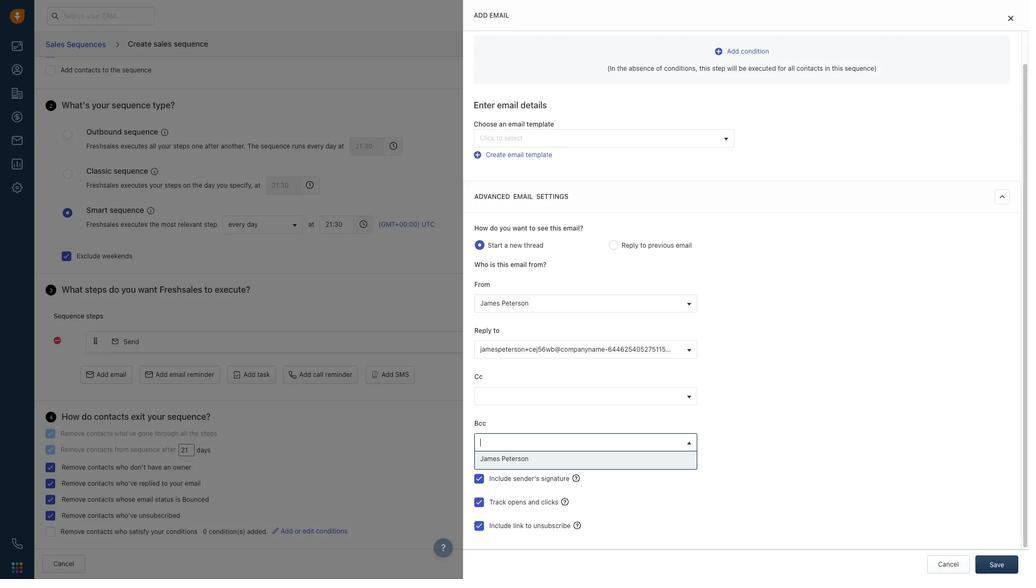 Task type: describe. For each thing, give the bounding box(es) containing it.
steps up 'days'
[[201, 430, 217, 438]]

to up jamespeterson+cej56wb@companyname-
[[494, 327, 500, 335]]

all inside the enter email details dialog
[[789, 65, 795, 73]]

remove contacts who satisfy your conditions
[[61, 528, 198, 536]]

days
[[197, 446, 211, 454]]

reply for reply to
[[475, 327, 492, 335]]

james peterson button
[[475, 295, 698, 313]]

to right link
[[526, 522, 532, 530]]

executes for smart sequence
[[121, 220, 148, 228]]

remove contacts from sequence after
[[61, 446, 176, 454]]

0 vertical spatial template
[[527, 120, 554, 128]]

unsubscribe
[[534, 522, 571, 530]]

james peterson for james peterson list box
[[481, 455, 529, 463]]

gone
[[138, 430, 153, 438]]

sequences
[[67, 40, 106, 49]]

add task button
[[227, 366, 276, 384]]

email
[[514, 193, 533, 201]]

1 vertical spatial from
[[115, 446, 129, 454]]

your right what's
[[92, 100, 110, 110]]

include for include sender's signature
[[490, 475, 512, 483]]

644625405275115567.freshworksmail.com
[[608, 346, 739, 354]]

add sms button
[[366, 366, 415, 384]]

0 horizontal spatial all
[[150, 142, 156, 150]]

add or edit conditions
[[281, 527, 348, 535]]

create email template
[[486, 150, 553, 159]]

remove for remove contacts who've gone through all the steps
[[61, 430, 85, 438]]

this right conditions,
[[700, 65, 711, 73]]

exclude duplicate contacts from this sequence
[[61, 49, 202, 57]]

this right see
[[550, 224, 562, 232]]

remove for remove contacts whose email status is bounced
[[62, 496, 86, 504]]

added.
[[247, 528, 268, 536]]

freshsales for classic
[[86, 181, 119, 189]]

type?
[[153, 100, 175, 110]]

2
[[49, 102, 53, 109]]

executed
[[749, 65, 777, 73]]

0 condition(s) added.
[[203, 528, 268, 536]]

settings
[[537, 193, 569, 201]]

utc
[[422, 220, 435, 228]]

1 horizontal spatial conditions
[[316, 527, 348, 535]]

contacts for remove contacts from sequence after
[[87, 446, 113, 454]]

new
[[510, 241, 523, 249]]

bcc
[[475, 419, 486, 427]]

this down the create sales sequence on the top left
[[160, 49, 171, 57]]

3
[[49, 287, 53, 293]]

task
[[257, 371, 270, 379]]

owner
[[173, 463, 191, 471]]

who
[[475, 261, 489, 269]]

your down unsubscribed
[[151, 528, 164, 536]]

do for you
[[490, 224, 498, 232]]

start
[[488, 241, 503, 249]]

cc
[[475, 373, 483, 381]]

are
[[813, 68, 824, 77]]

previous
[[649, 241, 674, 249]]

2 vertical spatial at
[[309, 220, 314, 228]]

from
[[475, 281, 491, 289]]

(gmt+00:00) utc
[[379, 220, 435, 228]]

peterson for james peterson list box
[[502, 455, 529, 463]]

how for how do you want to see this email?
[[475, 224, 488, 232]]

4
[[49, 414, 53, 420]]

1 vertical spatial sales
[[826, 68, 844, 77]]

create sales sequence
[[128, 39, 208, 48]]

steps left on
[[165, 181, 181, 189]]

smart sequence
[[86, 205, 144, 214]]

your right exit
[[148, 412, 165, 422]]

condition(s)
[[209, 528, 245, 536]]

include sender's signature
[[490, 475, 570, 483]]

freshsales left execute? in the left of the page
[[160, 285, 202, 294]]

contacts for remove contacts who've replied to your email
[[88, 479, 114, 488]]

and
[[529, 498, 540, 506]]

close image
[[1009, 15, 1014, 21]]

one
[[192, 142, 203, 150]]

1 horizontal spatial cancel button
[[928, 556, 971, 574]]

jamespeterson+cej56wb@companyname-644625405275115567.freshworksmail.com
[[481, 346, 739, 354]]

how do contacts exit your sequence?
[[62, 412, 211, 422]]

smart
[[86, 205, 108, 214]]

sequence?
[[167, 412, 211, 422]]

the inside dialog
[[618, 65, 627, 73]]

none search field inside the enter email details dialog
[[478, 437, 684, 448]]

bounced
[[182, 496, 209, 504]]

outbound
[[86, 127, 122, 136]]

replied
[[139, 479, 160, 488]]

(gmt+00:00)
[[379, 220, 420, 228]]

reminder for add call reminder
[[325, 371, 353, 379]]

add email reminder
[[156, 371, 214, 379]]

or
[[295, 527, 301, 535]]

cancel inside the enter email details dialog
[[939, 560, 960, 569]]

classic
[[86, 166, 112, 175]]

to inside button
[[497, 134, 503, 142]]

track
[[490, 498, 506, 506]]

to left previous
[[641, 241, 647, 249]]

remove for remove contacts who've replied to your email
[[62, 479, 86, 488]]

0 horizontal spatial you
[[121, 285, 136, 294]]

who is this email from?
[[475, 261, 547, 269]]

steps left one
[[173, 142, 190, 150]]

peterson for james peterson "button"
[[502, 299, 529, 307]]

1 horizontal spatial do
[[109, 285, 119, 294]]

sales sequences link
[[45, 36, 107, 53]]

steps up sequence steps
[[85, 285, 107, 294]]

contacts for remove contacts who don't have an owner
[[88, 463, 114, 471]]

how do you want to see this email?
[[475, 224, 584, 232]]

exclude weekends
[[77, 252, 132, 260]]

reminder for add email reminder
[[187, 371, 214, 379]]

have
[[148, 463, 162, 471]]

email?
[[564, 224, 584, 232]]

save
[[990, 561, 1005, 569]]

0 horizontal spatial want
[[138, 285, 157, 294]]

will
[[728, 65, 738, 73]]

details
[[521, 101, 547, 110]]

jamespeterson+cej56wb@companyname-
[[481, 346, 608, 354]]

the left the most
[[150, 220, 159, 228]]

your down owner
[[170, 479, 183, 488]]

contacts for remove contacts who satisfy your conditions
[[87, 528, 113, 536]]

1 horizontal spatial every
[[307, 142, 324, 150]]

<span class=" ">sales reps can use this for weekly check-ins with leads and to run renewal campaigns e.g. renewing a contract</span> image
[[151, 168, 158, 175]]

edit
[[303, 527, 314, 535]]

0 vertical spatial day
[[326, 142, 337, 150]]

1 horizontal spatial from
[[144, 49, 158, 57]]

enter email details
[[474, 101, 547, 110]]

exclude for exclude duplicate contacts from this sequence
[[61, 49, 84, 57]]

1 vertical spatial template
[[526, 150, 553, 159]]

<span class=" ">sales reps can use this for traditional drip campaigns e.g. reengaging with cold prospects</span> image
[[161, 129, 168, 136]]

status
[[155, 496, 174, 504]]

0 horizontal spatial sales
[[154, 39, 172, 48]]

sequence
[[54, 312, 84, 320]]

choose
[[474, 120, 498, 128]]

remove for remove contacts who don't have an owner
[[62, 463, 86, 471]]

(in
[[608, 65, 616, 73]]

contacts inside the enter email details dialog
[[797, 65, 824, 73]]

click to select button
[[474, 129, 735, 147]]

what steps do you want freshsales to execute?
[[62, 285, 251, 294]]

to down duplicate
[[103, 66, 109, 74]]

reply to
[[475, 327, 500, 335]]

freshsales for smart
[[86, 220, 119, 228]]

see
[[538, 224, 549, 232]]

<span class=" ">sales reps can use this for prospecting and account-based selling e.g. following up with event attendees</span> image
[[147, 207, 154, 214]]

save button
[[976, 556, 1019, 574]]

track opens and clicks
[[490, 498, 559, 506]]

0 horizontal spatial cancel
[[53, 560, 74, 568]]

what's your sequence type?
[[62, 100, 175, 110]]

0 horizontal spatial an
[[164, 463, 171, 471]]

every day
[[229, 220, 258, 228]]



Task type: locate. For each thing, give the bounding box(es) containing it.
0 vertical spatial do
[[490, 224, 498, 232]]

2 horizontal spatial at
[[338, 142, 344, 150]]

add email inside button
[[97, 371, 126, 379]]

what left are
[[792, 68, 811, 77]]

exclude
[[61, 49, 84, 57], [77, 252, 100, 260]]

who've for replied
[[116, 479, 137, 488]]

contacts up remove contacts from sequence after
[[87, 430, 113, 438]]

1 vertical spatial reply
[[475, 327, 492, 335]]

1 executes from the top
[[121, 142, 148, 150]]

0 horizontal spatial day
[[204, 181, 215, 189]]

james inside list box
[[481, 455, 500, 463]]

day right runs
[[326, 142, 337, 150]]

0 vertical spatial want
[[513, 224, 528, 232]]

cancel button right freshworks switcher icon
[[42, 555, 85, 573]]

this right in
[[833, 65, 844, 73]]

after down through on the bottom
[[162, 446, 176, 454]]

0 vertical spatial you
[[217, 181, 228, 189]]

0 vertical spatial every
[[307, 142, 324, 150]]

the right on
[[193, 181, 202, 189]]

how inside the enter email details dialog
[[475, 224, 488, 232]]

1 vertical spatial at
[[255, 181, 261, 189]]

remove for remove contacts who satisfy your conditions
[[61, 528, 85, 536]]

how for how do contacts exit your sequence?
[[62, 412, 80, 422]]

to left execute? in the left of the page
[[205, 285, 213, 294]]

phone element
[[6, 533, 28, 555]]

every down "specify,"
[[229, 220, 245, 228]]

every inside button
[[229, 220, 245, 228]]

0 vertical spatial reply
[[622, 241, 639, 249]]

remove for remove contacts from sequence after
[[61, 446, 85, 454]]

sales right are
[[826, 68, 844, 77]]

to right click
[[497, 134, 503, 142]]

day inside button
[[247, 220, 258, 228]]

through
[[155, 430, 179, 438]]

runs
[[292, 142, 306, 150]]

1 vertical spatial you
[[500, 224, 511, 232]]

a
[[505, 241, 508, 249]]

the
[[248, 142, 259, 150]]

0 horizontal spatial after
[[162, 446, 176, 454]]

james peterson up sender's
[[481, 455, 529, 463]]

2 horizontal spatial do
[[490, 224, 498, 232]]

conditions
[[316, 527, 348, 535], [166, 528, 198, 536]]

0 vertical spatial what
[[792, 68, 811, 77]]

freshsales executes all your steps one after another. the sequence runs every day at
[[86, 142, 344, 150]]

add inside button
[[382, 371, 394, 379]]

None search field
[[478, 437, 684, 448]]

all
[[789, 65, 795, 73], [150, 142, 156, 150], [181, 430, 187, 438]]

contacts up remove contacts who don't have an owner
[[87, 446, 113, 454]]

1 vertical spatial want
[[138, 285, 157, 294]]

want inside the enter email details dialog
[[513, 224, 528, 232]]

who've down remove contacts who don't have an owner
[[116, 479, 137, 488]]

freshsales down outbound
[[86, 142, 119, 150]]

reply for reply to previous email
[[622, 241, 639, 249]]

create email template link
[[474, 150, 553, 159]]

an
[[499, 120, 507, 128], [164, 463, 171, 471]]

create
[[128, 39, 152, 48], [486, 150, 506, 159]]

1 horizontal spatial at
[[309, 220, 314, 228]]

outbound sequence
[[86, 127, 158, 136]]

0 horizontal spatial at
[[255, 181, 261, 189]]

contacts for remove contacts who've gone through all the steps
[[87, 430, 113, 438]]

advanced email settings
[[475, 193, 569, 201]]

the right (in
[[618, 65, 627, 73]]

your
[[92, 100, 110, 110], [158, 142, 172, 150], [150, 181, 163, 189], [148, 412, 165, 422], [170, 479, 183, 488], [151, 528, 164, 536]]

1 horizontal spatial all
[[181, 430, 187, 438]]

from?
[[529, 261, 547, 269]]

0 horizontal spatial what
[[62, 285, 83, 294]]

3 executes from the top
[[121, 220, 148, 228]]

0 vertical spatial add email
[[474, 11, 509, 19]]

your down the <span class=" ">sales reps can use this for weekly check-ins with leads and to run renewal campaigns e.g. renewing a contract</span> icon
[[150, 181, 163, 189]]

contacts up remove contacts who satisfy your conditions
[[88, 512, 114, 520]]

exclude for exclude weekends
[[77, 252, 100, 260]]

all right through on the bottom
[[181, 430, 187, 438]]

whose
[[116, 496, 135, 504]]

day down "specify,"
[[247, 220, 258, 228]]

0 horizontal spatial conditions
[[166, 528, 198, 536]]

include for include link to unsubscribe
[[490, 522, 512, 530]]

contacts down duplicate
[[74, 66, 101, 74]]

satisfy
[[129, 528, 149, 536]]

be
[[739, 65, 747, 73]]

from down the create sales sequence on the top left
[[144, 49, 158, 57]]

1 vertical spatial every
[[229, 220, 245, 228]]

remove contacts who've gone through all the steps
[[61, 430, 217, 438]]

1 james from the top
[[481, 299, 500, 307]]

0 vertical spatial who've
[[115, 430, 136, 438]]

this down a
[[497, 261, 509, 269]]

this
[[160, 49, 171, 57], [700, 65, 711, 73], [833, 65, 844, 73], [550, 224, 562, 232], [497, 261, 509, 269]]

advanced
[[475, 193, 510, 201]]

freshsales executes the most relevant step
[[86, 220, 217, 228]]

contacts left exit
[[94, 412, 129, 422]]

james down from
[[481, 299, 500, 307]]

1 vertical spatial after
[[162, 446, 176, 454]]

conditions left 0
[[166, 528, 198, 536]]

to
[[103, 66, 109, 74], [497, 134, 503, 142], [530, 224, 536, 232], [641, 241, 647, 249], [205, 285, 213, 294], [494, 327, 500, 335], [162, 479, 168, 488], [526, 522, 532, 530]]

add sms
[[382, 371, 409, 379]]

exclude down sales sequences
[[61, 49, 84, 57]]

thread
[[524, 241, 544, 249]]

0 vertical spatial peterson
[[502, 299, 529, 307]]

create for create email template
[[486, 150, 506, 159]]

freshsales for outbound
[[86, 142, 119, 150]]

sales sequences
[[46, 40, 106, 49]]

executes down outbound sequence
[[121, 142, 148, 150]]

every day button
[[223, 215, 303, 234]]

2 vertical spatial do
[[82, 412, 92, 422]]

1 vertical spatial what
[[62, 285, 83, 294]]

0 horizontal spatial from
[[115, 446, 129, 454]]

peterson inside list box
[[502, 455, 529, 463]]

specify,
[[230, 181, 253, 189]]

2 vertical spatial all
[[181, 430, 187, 438]]

execute?
[[215, 285, 251, 294]]

to right the replied
[[162, 479, 168, 488]]

on
[[183, 181, 191, 189]]

1 vertical spatial do
[[109, 285, 119, 294]]

email
[[490, 11, 509, 19], [497, 101, 519, 110], [509, 120, 525, 128], [508, 150, 524, 159], [676, 241, 692, 249], [511, 261, 527, 269], [110, 371, 126, 379], [169, 371, 186, 379], [185, 479, 201, 488], [137, 496, 153, 504]]

do up start
[[490, 224, 498, 232]]

what
[[792, 68, 811, 77], [62, 285, 83, 294]]

signature
[[542, 475, 570, 483]]

contacts for remove contacts whose email status is bounced
[[88, 496, 114, 504]]

1 vertical spatial is
[[176, 496, 181, 504]]

0 vertical spatial after
[[205, 142, 219, 150]]

1 vertical spatial james
[[481, 455, 500, 463]]

1 include from the top
[[490, 475, 512, 483]]

0 vertical spatial sales
[[154, 39, 172, 48]]

step inside the enter email details dialog
[[713, 65, 726, 73]]

1 horizontal spatial an
[[499, 120, 507, 128]]

who've for unsubscribed
[[116, 512, 137, 520]]

0 horizontal spatial reply
[[475, 327, 492, 335]]

contacts down remove contacts who don't have an owner
[[88, 479, 114, 488]]

who left don't
[[116, 463, 128, 471]]

(gmt+00:00) utc link
[[379, 220, 435, 229]]

add email reminder button
[[140, 366, 220, 384]]

add condition link
[[716, 47, 770, 55]]

add call reminder
[[299, 371, 353, 379]]

2 executes from the top
[[121, 181, 148, 189]]

1 vertical spatial exclude
[[77, 252, 100, 260]]

steps right sequence
[[86, 312, 103, 320]]

conditions right edit
[[316, 527, 348, 535]]

exclude left weekends
[[77, 252, 100, 260]]

step right relevant
[[204, 220, 217, 228]]

classic sequence
[[86, 166, 148, 175]]

relevant
[[178, 220, 202, 228]]

2 include from the top
[[490, 522, 512, 530]]

in
[[825, 65, 831, 73]]

contacts for add contacts to the sequence
[[74, 66, 101, 74]]

Search your CRM... text field
[[47, 7, 154, 25]]

1 horizontal spatial day
[[247, 220, 258, 228]]

0 vertical spatial step
[[713, 65, 726, 73]]

0 horizontal spatial step
[[204, 220, 217, 228]]

2 horizontal spatial day
[[326, 142, 337, 150]]

after
[[205, 142, 219, 150], [162, 446, 176, 454]]

template down choose an email template
[[526, 150, 553, 159]]

freshsales down classic
[[86, 181, 119, 189]]

reminder up sequence?
[[187, 371, 214, 379]]

send
[[124, 338, 139, 346]]

freshsales down smart
[[86, 220, 119, 228]]

all right for
[[789, 65, 795, 73]]

at right every day button
[[309, 220, 314, 228]]

1 horizontal spatial sales
[[826, 68, 844, 77]]

all up the <span class=" ">sales reps can use this for weekly check-ins with leads and to run renewal campaigns e.g. renewing a contract</span> icon
[[150, 142, 156, 150]]

james peterson inside list box
[[481, 455, 529, 463]]

2 horizontal spatial you
[[500, 224, 511, 232]]

contacts for remove contacts who've unsubscribed
[[88, 512, 114, 520]]

(in the absence of conditions, this step will be executed for all contacts in this sequence)
[[608, 65, 877, 73]]

sales up exclude duplicate contacts from this sequence
[[154, 39, 172, 48]]

0 horizontal spatial how
[[62, 412, 80, 422]]

1 vertical spatial add email
[[97, 371, 126, 379]]

1 vertical spatial who
[[115, 528, 127, 536]]

1 vertical spatial who've
[[116, 479, 137, 488]]

create for create sales sequence
[[128, 39, 152, 48]]

0 vertical spatial include
[[490, 475, 512, 483]]

contacts left in
[[797, 65, 824, 73]]

0 vertical spatial at
[[338, 142, 344, 150]]

you up a
[[500, 224, 511, 232]]

add task
[[244, 371, 270, 379]]

executes for classic sequence
[[121, 181, 148, 189]]

duplicate
[[86, 49, 114, 57]]

cancel button left save
[[928, 556, 971, 574]]

0 vertical spatial who
[[116, 463, 128, 471]]

do inside the enter email details dialog
[[490, 224, 498, 232]]

executes down 'classic sequence'
[[121, 181, 148, 189]]

create up exclude duplicate contacts from this sequence
[[128, 39, 152, 48]]

0 vertical spatial james
[[481, 299, 500, 307]]

2 james peterson from the top
[[481, 455, 529, 463]]

create inside the enter email details dialog
[[486, 150, 506, 159]]

1 horizontal spatial how
[[475, 224, 488, 232]]

2 vertical spatial executes
[[121, 220, 148, 228]]

2 james from the top
[[481, 455, 500, 463]]

sequence
[[174, 39, 208, 48], [173, 49, 202, 57], [122, 66, 152, 74], [112, 100, 151, 110], [124, 127, 158, 136], [261, 142, 290, 150], [114, 166, 148, 175], [110, 205, 144, 214], [131, 446, 160, 454]]

contacts up add contacts to the sequence
[[116, 49, 142, 57]]

do right 4
[[82, 412, 92, 422]]

is right who
[[491, 261, 496, 269]]

0 horizontal spatial reminder
[[187, 371, 214, 379]]

template down details in the right of the page
[[527, 120, 554, 128]]

executes
[[121, 142, 148, 150], [121, 181, 148, 189], [121, 220, 148, 228]]

1 horizontal spatial cancel
[[939, 560, 960, 569]]

0 vertical spatial create
[[128, 39, 152, 48]]

clicks
[[542, 498, 559, 506]]

day right on
[[204, 181, 215, 189]]

1 horizontal spatial step
[[713, 65, 726, 73]]

phone image
[[12, 538, 23, 549]]

0
[[203, 528, 207, 536]]

an up click to select
[[499, 120, 507, 128]]

what for what are sales sequences?
[[792, 68, 811, 77]]

who for don't
[[116, 463, 128, 471]]

at right "specify,"
[[255, 181, 261, 189]]

after right one
[[205, 142, 219, 150]]

do for contacts
[[82, 412, 92, 422]]

2 vertical spatial you
[[121, 285, 136, 294]]

for
[[778, 65, 787, 73]]

0 horizontal spatial create
[[128, 39, 152, 48]]

1 peterson from the top
[[502, 299, 529, 307]]

1 horizontal spatial reply
[[622, 241, 639, 249]]

click
[[480, 134, 495, 142]]

add contacts to the sequence
[[61, 66, 152, 74]]

who
[[116, 463, 128, 471], [115, 528, 127, 536]]

what are sales sequences?
[[792, 68, 889, 77]]

contacts down remove contacts who've unsubscribed
[[87, 528, 113, 536]]

who've
[[115, 430, 136, 438], [116, 479, 137, 488], [116, 512, 137, 520]]

the down duplicate
[[111, 66, 120, 74]]

1 horizontal spatial after
[[205, 142, 219, 150]]

freshsales
[[86, 142, 119, 150], [86, 181, 119, 189], [86, 220, 119, 228], [160, 285, 202, 294]]

what for what steps do you want freshsales to execute?
[[62, 285, 83, 294]]

0 horizontal spatial do
[[82, 412, 92, 422]]

sequences?
[[846, 68, 889, 77]]

1 vertical spatial james peterson
[[481, 455, 529, 463]]

james peterson for james peterson "button"
[[481, 299, 529, 307]]

2 reminder from the left
[[325, 371, 353, 379]]

1 horizontal spatial add email
[[474, 11, 509, 19]]

0 vertical spatial james peterson
[[481, 299, 529, 307]]

james down bcc
[[481, 455, 500, 463]]

most
[[161, 220, 176, 228]]

1 vertical spatial day
[[204, 181, 215, 189]]

1 vertical spatial how
[[62, 412, 80, 422]]

0 vertical spatial an
[[499, 120, 507, 128]]

step
[[713, 65, 726, 73], [204, 220, 217, 228]]

1 horizontal spatial you
[[217, 181, 228, 189]]

peterson up sender's
[[502, 455, 529, 463]]

what right 3
[[62, 285, 83, 294]]

0 vertical spatial executes
[[121, 142, 148, 150]]

step left will
[[713, 65, 726, 73]]

reminder right call
[[325, 371, 353, 379]]

include
[[490, 475, 512, 483], [490, 522, 512, 530]]

choose an email template
[[474, 120, 554, 128]]

sequence)
[[845, 65, 877, 73]]

1 vertical spatial create
[[486, 150, 506, 159]]

the down sequence?
[[189, 430, 199, 438]]

day
[[326, 142, 337, 150], [204, 181, 215, 189], [247, 220, 258, 228]]

another.
[[221, 142, 246, 150]]

include up track
[[490, 475, 512, 483]]

executes for outbound sequence
[[121, 142, 148, 150]]

add email inside the enter email details dialog
[[474, 11, 509, 19]]

0 vertical spatial how
[[475, 224, 488, 232]]

2 vertical spatial day
[[247, 220, 258, 228]]

how right 4
[[62, 412, 80, 422]]

your down <span class=" ">sales reps can use this for traditional drip campaigns e.g. reengaging with cold prospects</span> icon
[[158, 142, 172, 150]]

2 vertical spatial who've
[[116, 512, 137, 520]]

james inside "button"
[[481, 299, 500, 307]]

james for james peterson "button"
[[481, 299, 500, 307]]

from up remove contacts who don't have an owner
[[115, 446, 129, 454]]

jamespeterson+cej56wb@companyname-644625405275115567.freshworksmail.com button
[[475, 341, 739, 359]]

who down remove contacts who've unsubscribed
[[115, 528, 127, 536]]

you inside the enter email details dialog
[[500, 224, 511, 232]]

1 vertical spatial all
[[150, 142, 156, 150]]

you left "specify,"
[[217, 181, 228, 189]]

conditions,
[[665, 65, 698, 73]]

None text field
[[179, 444, 195, 456]]

1 vertical spatial peterson
[[502, 455, 529, 463]]

executes down <span class=" ">sales reps can use this for prospecting and account-based selling e.g. following up with event attendees</span> icon
[[121, 220, 148, 228]]

include left link
[[490, 522, 512, 530]]

enter email details dialog
[[463, 0, 1030, 579]]

add call reminder button
[[283, 366, 358, 384]]

1 reminder from the left
[[187, 371, 214, 379]]

who've down whose
[[116, 512, 137, 520]]

0 vertical spatial exclude
[[61, 49, 84, 57]]

add inside button
[[244, 371, 256, 379]]

2 horizontal spatial all
[[789, 65, 795, 73]]

click to select
[[480, 134, 523, 142]]

james peterson list box
[[475, 451, 697, 469]]

who for satisfy
[[115, 528, 127, 536]]

reply to previous email
[[622, 241, 692, 249]]

who've up remove contacts from sequence after
[[115, 430, 136, 438]]

every right runs
[[307, 142, 324, 150]]

is inside the enter email details dialog
[[491, 261, 496, 269]]

0 vertical spatial is
[[491, 261, 496, 269]]

freshworks switcher image
[[12, 563, 23, 573]]

cancel right freshworks switcher icon
[[53, 560, 74, 568]]

to left see
[[530, 224, 536, 232]]

1 horizontal spatial reminder
[[325, 371, 353, 379]]

james peterson inside "button"
[[481, 299, 529, 307]]

james for james peterson list box
[[481, 455, 500, 463]]

how up start
[[475, 224, 488, 232]]

1 horizontal spatial want
[[513, 224, 528, 232]]

0 horizontal spatial cancel button
[[42, 555, 85, 573]]

1 vertical spatial step
[[204, 220, 217, 228]]

condition
[[741, 47, 770, 55]]

james peterson down from
[[481, 299, 529, 307]]

1 vertical spatial executes
[[121, 181, 148, 189]]

cancel left save
[[939, 560, 960, 569]]

0 horizontal spatial every
[[229, 220, 245, 228]]

reply
[[622, 241, 639, 249], [475, 327, 492, 335]]

1 james peterson from the top
[[481, 299, 529, 307]]

add email
[[474, 11, 509, 19], [97, 371, 126, 379]]

reply left previous
[[622, 241, 639, 249]]

create down click to select
[[486, 150, 506, 159]]

1 horizontal spatial is
[[491, 261, 496, 269]]

remove contacts who've unsubscribed
[[62, 512, 180, 520]]

contacts down remove contacts from sequence after
[[88, 463, 114, 471]]

2 peterson from the top
[[502, 455, 529, 463]]

peterson inside "button"
[[502, 299, 529, 307]]

at right runs
[[338, 142, 344, 150]]

an inside the enter email details dialog
[[499, 120, 507, 128]]

who've for gone
[[115, 430, 136, 438]]

remove for remove contacts who've unsubscribed
[[62, 512, 86, 520]]

0 vertical spatial all
[[789, 65, 795, 73]]

1 vertical spatial an
[[164, 463, 171, 471]]

don't
[[130, 463, 146, 471]]

0 horizontal spatial is
[[176, 496, 181, 504]]



Task type: vqa. For each thing, say whether or not it's contained in the screenshot.
call
yes



